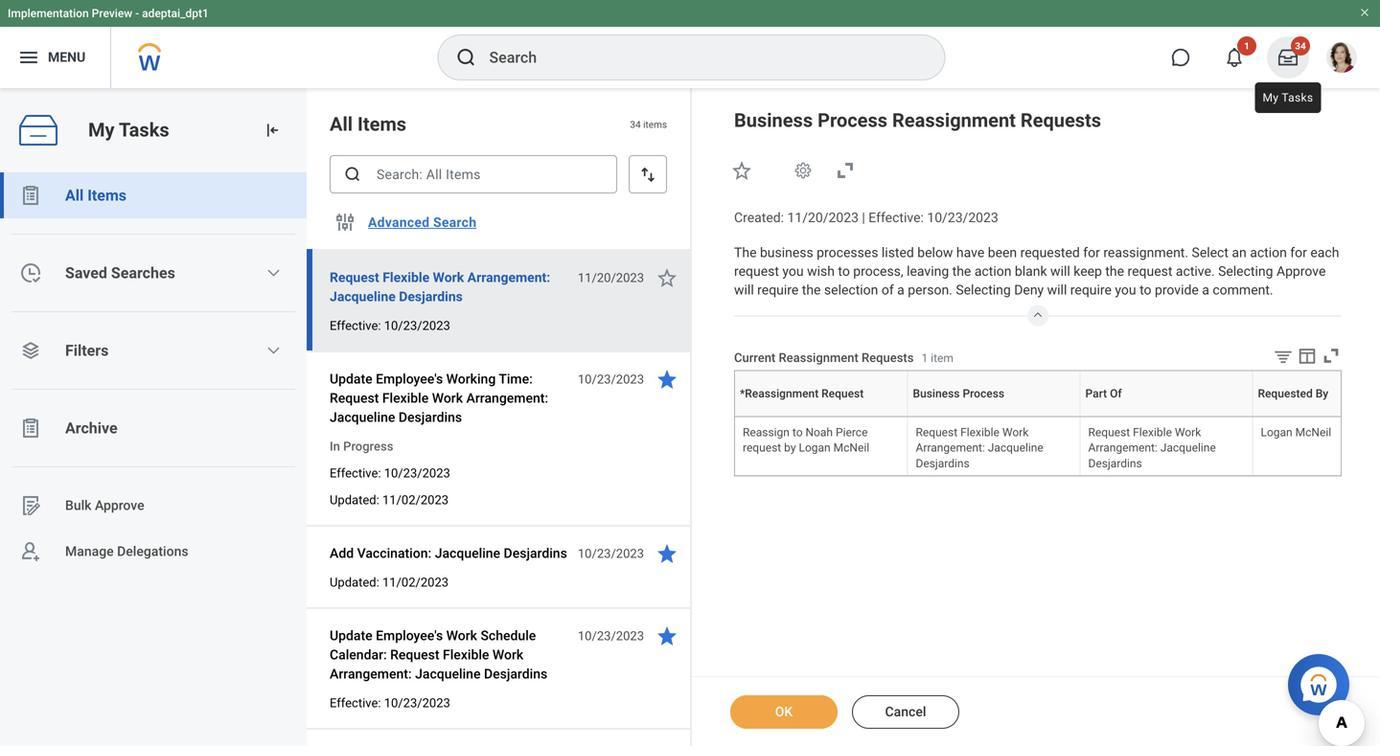 Task type: locate. For each thing, give the bounding box(es) containing it.
chevron down image
[[266, 343, 281, 359]]

0 horizontal spatial tasks
[[119, 119, 169, 141]]

2 horizontal spatial to
[[1140, 282, 1152, 298]]

jacqueline up in progress
[[330, 410, 395, 426]]

11/20/2023 left star icon
[[578, 271, 644, 285]]

0 horizontal spatial requests
[[862, 351, 914, 365]]

employee's inside update employee's work schedule calendar: request flexible work arrangement: jacqueline desjardins
[[376, 628, 443, 644]]

1 vertical spatial mcneil
[[834, 442, 870, 455]]

1 vertical spatial to
[[1140, 282, 1152, 298]]

0 vertical spatial effective: 10/23/2023
[[330, 319, 450, 333]]

1 vertical spatial 34
[[630, 119, 641, 130]]

2 horizontal spatial request flexible work arrangement: jacqueline desjardins
[[1088, 426, 1216, 470]]

1 horizontal spatial mcneil
[[1296, 426, 1332, 440]]

clipboard image inside archive button
[[19, 417, 42, 440]]

0 horizontal spatial part
[[1086, 387, 1107, 401]]

arrangement:
[[467, 270, 550, 286], [466, 391, 548, 406], [916, 442, 985, 455], [1088, 442, 1158, 455], [330, 667, 412, 682]]

1 horizontal spatial approve
[[1277, 263, 1326, 279]]

in
[[330, 440, 340, 454]]

tasks up all items button
[[119, 119, 169, 141]]

flexible down schedule
[[443, 648, 489, 663]]

0 vertical spatial all items
[[330, 113, 406, 136]]

requested by button
[[1317, 417, 1323, 418]]

tasks down 34 button
[[1282, 91, 1314, 104]]

clipboard image inside all items button
[[19, 184, 42, 207]]

updated: down in progress
[[330, 493, 379, 508]]

logan down noah
[[799, 442, 831, 455]]

request down configure icon
[[330, 270, 379, 286]]

0 horizontal spatial business
[[734, 109, 813, 132]]

the down have
[[952, 263, 971, 279]]

updated: 11/02/2023 down "vaccination:"
[[330, 576, 449, 590]]

request flexible work arrangement: jacqueline desjardins element
[[916, 422, 1044, 470], [1088, 422, 1216, 470]]

a
[[897, 282, 905, 298], [1202, 282, 1210, 298]]

to left provide
[[1140, 282, 1152, 298]]

1 effective: 10/23/2023 from the top
[[330, 319, 450, 333]]

2 update from the top
[[330, 628, 373, 644]]

request up noah
[[822, 417, 826, 418]]

0 vertical spatial part
[[1086, 387, 1107, 401]]

flexible up the progress
[[382, 391, 429, 406]]

menu button
[[0, 27, 110, 88]]

action down been at right
[[975, 263, 1012, 279]]

1 horizontal spatial all items
[[330, 113, 406, 136]]

desjardins down reassignment request business process part of requested by
[[1088, 457, 1142, 470]]

bulk approve link
[[0, 483, 307, 529]]

part
[[1086, 387, 1107, 401], [1165, 417, 1166, 418]]

items up saved searches
[[87, 186, 127, 205]]

11/02/2023 down "vaccination:"
[[382, 576, 449, 590]]

all items up search icon
[[330, 113, 406, 136]]

request flexible work arrangement: jacqueline desjardins down business process button
[[916, 426, 1044, 470]]

1 horizontal spatial business
[[913, 387, 960, 401]]

updated: 11/02/2023 up "vaccination:"
[[330, 493, 449, 508]]

arrangement: down business process
[[916, 442, 985, 455]]

jacqueline inside update employee's working time: request flexible work arrangement: jacqueline desjardins
[[330, 410, 395, 426]]

jacqueline inside request flexible work arrangement: jacqueline desjardins "button"
[[330, 289, 396, 305]]

0 horizontal spatial request flexible work arrangement: jacqueline desjardins
[[330, 270, 550, 305]]

effective: 10/23/2023 for employee's
[[330, 696, 450, 711]]

10/23/2023
[[927, 210, 999, 226], [384, 319, 450, 333], [578, 372, 644, 387], [384, 466, 450, 481], [578, 547, 644, 561], [578, 629, 644, 644], [384, 696, 450, 711]]

keep
[[1074, 263, 1102, 279]]

my tasks
[[1263, 91, 1314, 104], [88, 119, 169, 141]]

select
[[1192, 245, 1229, 260]]

request flexible work arrangement: jacqueline desjardins button
[[330, 266, 567, 309]]

1 update from the top
[[330, 371, 373, 387]]

1 vertical spatial 11/20/2023
[[578, 271, 644, 285]]

request flexible work arrangement: jacqueline desjardins down part of button
[[1088, 426, 1216, 470]]

business up gear image
[[734, 109, 813, 132]]

searches
[[111, 264, 175, 282]]

request flexible work arrangement: jacqueline desjardins element down part of button
[[1088, 422, 1216, 470]]

1 left "item"
[[922, 352, 928, 365]]

1 horizontal spatial my
[[1263, 91, 1279, 104]]

1 horizontal spatial the
[[952, 263, 971, 279]]

blank
[[1015, 263, 1047, 279]]

will
[[1051, 263, 1070, 279], [734, 282, 754, 298], [1047, 282, 1067, 298]]

business process reassignment requests
[[734, 109, 1101, 132]]

my tasks element
[[1261, 36, 1315, 79], [0, 88, 307, 747]]

chevron down image
[[266, 266, 281, 281]]

2 effective: 10/23/2023 from the top
[[330, 466, 450, 481]]

1 vertical spatial requested
[[1317, 417, 1321, 418]]

row element
[[735, 372, 1380, 417], [735, 419, 1380, 476]]

1 request flexible work arrangement: jacqueline desjardins element from the left
[[916, 422, 1044, 470]]

1 clipboard image from the top
[[19, 184, 42, 207]]

34 for 34 items
[[630, 119, 641, 130]]

0 horizontal spatial to
[[793, 426, 803, 440]]

selecting
[[1218, 263, 1273, 279], [956, 282, 1011, 298]]

item list element
[[307, 88, 692, 747]]

clipboard image left archive
[[19, 417, 42, 440]]

the right keep at the right top of the page
[[1106, 263, 1124, 279]]

3 effective: 10/23/2023 from the top
[[330, 696, 450, 711]]

1 vertical spatial effective: 10/23/2023
[[330, 466, 450, 481]]

all items inside button
[[65, 186, 127, 205]]

requested
[[1020, 245, 1080, 260]]

jacqueline down schedule
[[415, 667, 481, 682]]

business down business process
[[990, 417, 994, 418]]

update up in progress
[[330, 371, 373, 387]]

2 require from the left
[[1071, 282, 1112, 298]]

jacqueline right "vaccination:"
[[435, 546, 500, 562]]

approve right the bulk
[[95, 498, 144, 514]]

my
[[1263, 91, 1279, 104], [88, 119, 115, 141]]

0 vertical spatial items
[[358, 113, 406, 136]]

desjardins down the advanced search button
[[399, 289, 463, 305]]

0 vertical spatial tasks
[[1282, 91, 1314, 104]]

mcneil down requested by button in the right of the page
[[1296, 426, 1332, 440]]

*
[[740, 387, 745, 401]]

1 11/02/2023 from the top
[[382, 493, 449, 508]]

0 vertical spatial my
[[1263, 91, 1279, 104]]

1 horizontal spatial tasks
[[1282, 91, 1314, 104]]

notifications large image
[[1225, 48, 1244, 67]]

clipboard image for archive
[[19, 417, 42, 440]]

schedule
[[481, 628, 536, 644]]

0 horizontal spatial all
[[65, 186, 84, 205]]

arrangement: inside update employee's work schedule calendar: request flexible work arrangement: jacqueline desjardins
[[330, 667, 412, 682]]

1 vertical spatial process
[[963, 387, 1005, 401]]

deny
[[1014, 282, 1044, 298]]

2 updated: from the top
[[330, 576, 379, 590]]

0 vertical spatial approve
[[1277, 263, 1326, 279]]

row element up reassignment request business process part of requested by
[[735, 372, 1380, 417]]

0 horizontal spatial my tasks
[[88, 119, 169, 141]]

1 inside 1 button
[[1244, 40, 1250, 52]]

* reassignment request
[[740, 387, 864, 401]]

sort image
[[638, 165, 658, 184]]

1 horizontal spatial require
[[1071, 282, 1112, 298]]

business down "item"
[[913, 387, 960, 401]]

approve inside the business processes listed below have been requested for reassignment. select an action for each request you wish to process, leaving the action blank will keep the request active. selecting approve will require the selection of a person. selecting deny will require you to provide a comment.
[[1277, 263, 1326, 279]]

2 for from the left
[[1291, 245, 1307, 260]]

effective: 10/23/2023 down the progress
[[330, 466, 450, 481]]

list
[[0, 173, 307, 575]]

1 horizontal spatial logan
[[1261, 426, 1293, 440]]

request flexible work arrangement: jacqueline desjardins inside "button"
[[330, 270, 550, 305]]

a down active.
[[1202, 282, 1210, 298]]

clipboard image
[[19, 184, 42, 207], [19, 417, 42, 440]]

1 vertical spatial my tasks element
[[0, 88, 307, 747]]

2 vertical spatial process
[[994, 417, 997, 418]]

flexible
[[383, 270, 430, 286], [382, 391, 429, 406], [961, 426, 1000, 440], [1133, 426, 1172, 440], [443, 648, 489, 663]]

effective: 10/23/2023
[[330, 319, 450, 333], [330, 466, 450, 481], [330, 696, 450, 711]]

filters
[[65, 342, 109, 360]]

items inside item list element
[[358, 113, 406, 136]]

items
[[358, 113, 406, 136], [87, 186, 127, 205]]

bulk approve
[[65, 498, 144, 514]]

1 horizontal spatial my tasks element
[[1261, 36, 1315, 79]]

1 employee's from the top
[[376, 371, 443, 387]]

1 vertical spatial all items
[[65, 186, 127, 205]]

to up by
[[793, 426, 803, 440]]

updated:
[[330, 493, 379, 508], [330, 576, 379, 590]]

request down part of
[[1088, 426, 1130, 440]]

working
[[446, 371, 496, 387]]

flexible down 'advanced'
[[383, 270, 430, 286]]

request down the
[[734, 263, 779, 279]]

reassign to noah pierce request by logan mcneil
[[743, 426, 870, 455]]

1 a from the left
[[897, 282, 905, 298]]

the
[[952, 263, 971, 279], [1106, 263, 1124, 279], [802, 282, 821, 298]]

0 horizontal spatial approve
[[95, 498, 144, 514]]

business
[[734, 109, 813, 132], [913, 387, 960, 401], [990, 417, 994, 418]]

logan inside 'reassign to noah pierce request by logan mcneil'
[[799, 442, 831, 455]]

1 vertical spatial items
[[87, 186, 127, 205]]

to down processes
[[838, 263, 850, 279]]

request inside update employee's work schedule calendar: request flexible work arrangement: jacqueline desjardins
[[390, 648, 440, 663]]

0 horizontal spatial all items
[[65, 186, 127, 205]]

require
[[757, 282, 799, 298], [1071, 282, 1112, 298]]

request flexible work arrangement: jacqueline desjardins
[[330, 270, 550, 305], [916, 426, 1044, 470], [1088, 426, 1216, 470]]

1 vertical spatial logan
[[799, 442, 831, 455]]

requested up logan mcneil element
[[1317, 417, 1321, 418]]

for up keep at the right top of the page
[[1083, 245, 1100, 260]]

0 vertical spatial process
[[818, 109, 888, 132]]

all items button
[[0, 173, 307, 219]]

update for update employee's work schedule calendar: request flexible work arrangement: jacqueline desjardins
[[330, 628, 373, 644]]

request up in progress
[[330, 391, 379, 406]]

1 horizontal spatial selecting
[[1218, 263, 1273, 279]]

2 vertical spatial to
[[793, 426, 803, 440]]

employee's left working at the left of the page
[[376, 371, 443, 387]]

1 horizontal spatial all
[[330, 113, 353, 136]]

0 horizontal spatial 1
[[922, 352, 928, 365]]

1 vertical spatial row element
[[735, 419, 1380, 476]]

1 vertical spatial update
[[330, 628, 373, 644]]

by up requested by button in the right of the page
[[1316, 387, 1329, 401]]

0 vertical spatial all
[[330, 113, 353, 136]]

for left each at the top of page
[[1291, 245, 1307, 260]]

the down wish
[[802, 282, 821, 298]]

1 vertical spatial 1
[[922, 352, 928, 365]]

request inside update employee's working time: request flexible work arrangement: jacqueline desjardins
[[330, 391, 379, 406]]

34 left the items
[[630, 119, 641, 130]]

profile logan mcneil image
[[1327, 42, 1357, 77]]

approve down each at the top of page
[[1277, 263, 1326, 279]]

listed
[[882, 245, 914, 260]]

saved
[[65, 264, 107, 282]]

1 vertical spatial of
[[1167, 417, 1168, 418]]

adeptai_dpt1
[[142, 7, 209, 20]]

0 vertical spatial 34
[[1295, 40, 1306, 52]]

11/20/2023 left the |
[[787, 210, 859, 226]]

1 vertical spatial business
[[913, 387, 960, 401]]

0 vertical spatial requested
[[1258, 387, 1313, 401]]

arrangement: down calendar:
[[330, 667, 412, 682]]

2 clipboard image from the top
[[19, 417, 42, 440]]

1 horizontal spatial a
[[1202, 282, 1210, 298]]

cancel
[[885, 705, 926, 720]]

requested down select to filter grid data image
[[1258, 387, 1313, 401]]

process
[[818, 109, 888, 132], [963, 387, 1005, 401], [994, 417, 997, 418]]

gear image
[[794, 161, 813, 180]]

arrangement: down time:
[[466, 391, 548, 406]]

0 vertical spatial 1
[[1244, 40, 1250, 52]]

0 horizontal spatial selecting
[[956, 282, 1011, 298]]

work inside "button"
[[433, 270, 464, 286]]

tasks
[[1282, 91, 1314, 104], [119, 119, 169, 141]]

vaccination:
[[357, 546, 432, 562]]

0 horizontal spatial my
[[88, 119, 115, 141]]

34 left profile logan mcneil image
[[1295, 40, 1306, 52]]

34 items
[[630, 119, 667, 130]]

0 vertical spatial you
[[783, 263, 804, 279]]

my up all items button
[[88, 119, 115, 141]]

employee's up calendar:
[[376, 628, 443, 644]]

0 horizontal spatial items
[[87, 186, 127, 205]]

2 11/02/2023 from the top
[[382, 576, 449, 590]]

configure image
[[334, 211, 357, 234]]

arrangement: down search
[[467, 270, 550, 286]]

logan
[[1261, 426, 1293, 440], [799, 442, 831, 455]]

star image
[[730, 159, 753, 182], [656, 368, 679, 391], [656, 543, 679, 566], [656, 625, 679, 648]]

reassignment
[[892, 109, 1016, 132], [779, 351, 859, 365], [745, 387, 819, 401], [816, 417, 822, 418]]

request inside 'reassign to noah pierce request by logan mcneil'
[[743, 442, 781, 455]]

11/02/2023
[[382, 493, 449, 508], [382, 576, 449, 590]]

all up search icon
[[330, 113, 353, 136]]

1 row element from the top
[[735, 372, 1380, 417]]

0 vertical spatial 11/02/2023
[[382, 493, 449, 508]]

34 inside item list element
[[630, 119, 641, 130]]

0 vertical spatial update
[[330, 371, 373, 387]]

11/20/2023 inside item list element
[[578, 271, 644, 285]]

action right the an
[[1250, 245, 1287, 260]]

1 vertical spatial 11/02/2023
[[382, 576, 449, 590]]

toolbar
[[1259, 346, 1342, 371]]

mcneil inside 'reassign to noah pierce request by logan mcneil'
[[834, 442, 870, 455]]

0 vertical spatial my tasks
[[1263, 91, 1314, 104]]

by up logan mcneil element
[[1321, 417, 1322, 418]]

effective:
[[869, 210, 924, 226], [330, 319, 381, 333], [330, 466, 381, 481], [330, 696, 381, 711]]

update up calendar:
[[330, 628, 373, 644]]

desjardins down business process
[[916, 457, 970, 470]]

search image
[[343, 165, 362, 184]]

selecting up comment.
[[1218, 263, 1273, 279]]

requested by
[[1258, 387, 1329, 401]]

you down reassignment.
[[1115, 282, 1136, 298]]

1 vertical spatial all
[[65, 186, 84, 205]]

jacqueline down configure icon
[[330, 289, 396, 305]]

items up search icon
[[358, 113, 406, 136]]

1 vertical spatial action
[[975, 263, 1012, 279]]

1 vertical spatial requests
[[862, 351, 914, 365]]

implementation
[[8, 7, 89, 20]]

advanced search
[[368, 214, 477, 230]]

request
[[734, 263, 779, 279], [1128, 263, 1173, 279], [743, 442, 781, 455]]

row element containing reassign to noah pierce request by logan mcneil
[[735, 419, 1380, 476]]

1
[[1244, 40, 1250, 52], [922, 352, 928, 365]]

0 horizontal spatial require
[[757, 282, 799, 298]]

2 row element from the top
[[735, 419, 1380, 476]]

1 horizontal spatial items
[[358, 113, 406, 136]]

employee's for flexible
[[376, 371, 443, 387]]

1 horizontal spatial action
[[1250, 245, 1287, 260]]

work
[[433, 270, 464, 286], [432, 391, 463, 406], [1003, 426, 1029, 440], [1175, 426, 1201, 440], [446, 628, 477, 644], [493, 648, 524, 663]]

0 vertical spatial my tasks element
[[1261, 36, 1315, 79]]

1 horizontal spatial 11/20/2023
[[787, 210, 859, 226]]

2 employee's from the top
[[376, 628, 443, 644]]

all items
[[330, 113, 406, 136], [65, 186, 127, 205]]

arrangement: inside "button"
[[467, 270, 550, 286]]

to
[[838, 263, 850, 279], [1140, 282, 1152, 298], [793, 426, 803, 440]]

perspective image
[[19, 339, 42, 362]]

my tasks down inbox large image
[[1263, 91, 1314, 104]]

row element containing *
[[735, 372, 1380, 417]]

0 vertical spatial clipboard image
[[19, 184, 42, 207]]

effective: 10/23/2023 down calendar:
[[330, 696, 450, 711]]

0 vertical spatial updated:
[[330, 493, 379, 508]]

time:
[[499, 371, 533, 387]]

1 horizontal spatial requests
[[1021, 109, 1101, 132]]

my down inbox large image
[[1263, 91, 1279, 104]]

for
[[1083, 245, 1100, 260], [1291, 245, 1307, 260]]

0 horizontal spatial logan
[[799, 442, 831, 455]]

process up business process button
[[963, 387, 1005, 401]]

0 horizontal spatial a
[[897, 282, 905, 298]]

update inside update employee's working time: request flexible work arrangement: jacqueline desjardins
[[330, 371, 373, 387]]

34 inside button
[[1295, 40, 1306, 52]]

process down business process
[[994, 417, 997, 418]]

1 vertical spatial my
[[88, 119, 115, 141]]

clipboard image up clock check image
[[19, 184, 42, 207]]

update for update employee's working time: request flexible work arrangement: jacqueline desjardins
[[330, 371, 373, 387]]

11/02/2023 up "vaccination:"
[[382, 493, 449, 508]]

request flexible work arrangement: jacqueline desjardins down search
[[330, 270, 550, 305]]

0 horizontal spatial mcneil
[[834, 442, 870, 455]]

process up fullscreen icon
[[818, 109, 888, 132]]

0 vertical spatial of
[[1110, 387, 1122, 401]]

to inside 'reassign to noah pierce request by logan mcneil'
[[793, 426, 803, 440]]

request inside "button"
[[330, 270, 379, 286]]

you down business in the right of the page
[[783, 263, 804, 279]]

request
[[330, 270, 379, 286], [822, 387, 864, 401], [330, 391, 379, 406], [822, 417, 826, 418], [916, 426, 958, 440], [1088, 426, 1130, 440], [390, 648, 440, 663]]

1 horizontal spatial to
[[838, 263, 850, 279]]

0 horizontal spatial 34
[[630, 119, 641, 130]]

ok
[[775, 705, 793, 720]]

require down keep at the right top of the page
[[1071, 282, 1112, 298]]

my tasks up all items button
[[88, 119, 169, 141]]

leaving
[[907, 263, 949, 279]]

1 horizontal spatial of
[[1167, 417, 1168, 418]]

1 horizontal spatial request flexible work arrangement: jacqueline desjardins element
[[1088, 422, 1216, 470]]

all items up saved
[[65, 186, 127, 205]]

my tasks element containing 34
[[1261, 36, 1315, 79]]

desjardins down working at the left of the page
[[399, 410, 462, 426]]

selecting down have
[[956, 282, 1011, 298]]

update inside update employee's work schedule calendar: request flexible work arrangement: jacqueline desjardins
[[330, 628, 373, 644]]

1 vertical spatial clipboard image
[[19, 417, 42, 440]]

clock check image
[[19, 262, 42, 285]]

a right of
[[897, 282, 905, 298]]

all up saved
[[65, 186, 84, 205]]

request flexible work arrangement: jacqueline desjardins element down business process button
[[916, 422, 1044, 470]]

0 vertical spatial row element
[[735, 372, 1380, 417]]

chevron up image
[[1027, 305, 1050, 321]]

updated: down 'add'
[[330, 576, 379, 590]]

0 horizontal spatial of
[[1110, 387, 1122, 401]]

1 inside the current reassignment requests 1 item
[[922, 352, 928, 365]]

will down 'requested'
[[1051, 263, 1070, 279]]

desjardins down schedule
[[484, 667, 548, 682]]

by
[[1316, 387, 1329, 401], [1321, 417, 1322, 418]]

require down business in the right of the page
[[757, 282, 799, 298]]

effective: 10/23/2023 down request flexible work arrangement: jacqueline desjardins "button"
[[330, 319, 450, 333]]

1 vertical spatial by
[[1321, 417, 1322, 418]]

0 vertical spatial mcneil
[[1296, 426, 1332, 440]]

employee's inside update employee's working time: request flexible work arrangement: jacqueline desjardins
[[376, 371, 443, 387]]



Task type: describe. For each thing, give the bounding box(es) containing it.
current
[[734, 351, 776, 365]]

my tasks element containing my tasks
[[0, 88, 307, 747]]

desjardins inside update employee's working time: request flexible work arrangement: jacqueline desjardins
[[399, 410, 462, 426]]

1 button
[[1214, 36, 1257, 79]]

delegations
[[117, 544, 188, 560]]

provide
[[1155, 282, 1199, 298]]

business for business process reassignment requests
[[734, 109, 813, 132]]

pierce
[[836, 426, 868, 440]]

saved searches button
[[0, 250, 307, 296]]

person.
[[908, 282, 953, 298]]

34 for 34
[[1295, 40, 1306, 52]]

my inside tooltip
[[1263, 91, 1279, 104]]

progress
[[343, 440, 393, 454]]

arrangement: inside update employee's working time: request flexible work arrangement: jacqueline desjardins
[[466, 391, 548, 406]]

1 require from the left
[[757, 282, 799, 298]]

the business processes listed below have been requested for reassignment. select an action for each request you wish to process, leaving the action blank will keep the request active. selecting approve will require the selection of a person. selecting deny will require you to provide a comment.
[[734, 245, 1343, 298]]

update employee's working time: request flexible work arrangement: jacqueline desjardins
[[330, 371, 548, 426]]

archive button
[[0, 405, 307, 451]]

item
[[931, 352, 954, 365]]

1 horizontal spatial you
[[1115, 282, 1136, 298]]

have
[[957, 245, 985, 260]]

process for business process
[[963, 387, 1005, 401]]

0 vertical spatial action
[[1250, 245, 1287, 260]]

fullscreen image
[[1321, 346, 1342, 367]]

update employee's work schedule calendar: request flexible work arrangement: jacqueline desjardins
[[330, 628, 548, 682]]

menu banner
[[0, 0, 1380, 88]]

star image for update employee's working time: request flexible work arrangement: jacqueline desjardins
[[656, 368, 679, 391]]

cancel button
[[852, 696, 960, 729]]

2 horizontal spatial the
[[1106, 263, 1124, 279]]

of
[[882, 282, 894, 298]]

1 horizontal spatial request flexible work arrangement: jacqueline desjardins
[[916, 426, 1044, 470]]

business process button
[[990, 417, 998, 418]]

noah
[[806, 426, 833, 440]]

advanced
[[368, 214, 430, 230]]

|
[[862, 210, 865, 226]]

desjardins inside update employee's work schedule calendar: request flexible work arrangement: jacqueline desjardins
[[484, 667, 548, 682]]

manage delegations link
[[0, 529, 307, 575]]

filters button
[[0, 328, 307, 374]]

business process
[[913, 387, 1005, 401]]

jacqueline inside "add vaccination: jacqueline desjardins" button
[[435, 546, 500, 562]]

arrangement: down part of
[[1088, 442, 1158, 455]]

business
[[760, 245, 814, 260]]

update employee's work schedule calendar: request flexible work arrangement: jacqueline desjardins button
[[330, 625, 567, 686]]

each
[[1311, 245, 1340, 260]]

logan mcneil element
[[1261, 422, 1332, 440]]

star image for add vaccination: jacqueline desjardins
[[656, 543, 679, 566]]

been
[[988, 245, 1017, 260]]

update employee's working time: request flexible work arrangement: jacqueline desjardins button
[[330, 368, 567, 429]]

star image for update employee's work schedule calendar: request flexible work arrangement: jacqueline desjardins
[[656, 625, 679, 648]]

desjardins inside "button"
[[399, 289, 463, 305]]

will right deny
[[1047, 282, 1067, 298]]

user plus image
[[19, 541, 42, 564]]

flexible down business process button
[[961, 426, 1000, 440]]

1 for from the left
[[1083, 245, 1100, 260]]

request up reassignment request button
[[822, 387, 864, 401]]

process for business process reassignment requests
[[818, 109, 888, 132]]

2 horizontal spatial business
[[990, 417, 994, 418]]

select to filter grid data image
[[1273, 347, 1294, 367]]

clipboard image for all items
[[19, 184, 42, 207]]

desjardins inside button
[[504, 546, 567, 562]]

work inside update employee's working time: request flexible work arrangement: jacqueline desjardins
[[432, 391, 463, 406]]

in progress
[[330, 440, 393, 454]]

2 updated: 11/02/2023 from the top
[[330, 576, 449, 590]]

bulk
[[65, 498, 92, 514]]

jacqueline inside update employee's work schedule calendar: request flexible work arrangement: jacqueline desjardins
[[415, 667, 481, 682]]

current reassignment requests 1 item
[[734, 351, 954, 365]]

-
[[135, 7, 139, 20]]

implementation preview -   adeptai_dpt1
[[8, 7, 209, 20]]

inbox large image
[[1279, 48, 1298, 67]]

1 vertical spatial part
[[1165, 417, 1166, 418]]

menu
[[48, 49, 86, 65]]

jacqueline down part of button
[[1161, 442, 1216, 455]]

preview
[[92, 7, 132, 20]]

click to view/edit grid preferences image
[[1297, 346, 1318, 367]]

request down business process
[[916, 426, 958, 440]]

request down reassignment.
[[1128, 263, 1173, 279]]

Search Workday  search field
[[489, 36, 905, 79]]

0 horizontal spatial requested
[[1258, 387, 1313, 401]]

items
[[643, 119, 667, 130]]

0 horizontal spatial the
[[802, 282, 821, 298]]

all inside item list element
[[330, 113, 353, 136]]

2 request flexible work arrangement: jacqueline desjardins element from the left
[[1088, 422, 1216, 470]]

selection
[[824, 282, 878, 298]]

my tasks tooltip
[[1251, 79, 1325, 117]]

ok button
[[730, 696, 838, 729]]

reassign
[[743, 426, 790, 440]]

justify image
[[17, 46, 40, 69]]

effective: 10/23/2023 for flexible
[[330, 319, 450, 333]]

0 horizontal spatial action
[[975, 263, 1012, 279]]

employee's for request
[[376, 628, 443, 644]]

logan mcneil
[[1261, 426, 1332, 440]]

add vaccination: jacqueline desjardins button
[[330, 543, 567, 566]]

star image
[[656, 266, 679, 289]]

1 vertical spatial my tasks
[[88, 119, 169, 141]]

reassignment request button
[[816, 417, 827, 418]]

0 vertical spatial by
[[1316, 387, 1329, 401]]

below
[[918, 245, 953, 260]]

reassign to noah pierce request by logan mcneil element
[[743, 422, 870, 455]]

list containing all items
[[0, 173, 307, 575]]

flexible inside update employee's work schedule calendar: request flexible work arrangement: jacqueline desjardins
[[443, 648, 489, 663]]

rename image
[[19, 495, 42, 518]]

calendar:
[[330, 648, 387, 663]]

items inside button
[[87, 186, 127, 205]]

all inside all items button
[[65, 186, 84, 205]]

1 updated: from the top
[[330, 493, 379, 508]]

tasks inside tooltip
[[1282, 91, 1314, 104]]

saved searches
[[65, 264, 175, 282]]

add vaccination: jacqueline desjardins
[[330, 546, 567, 562]]

1 vertical spatial selecting
[[956, 282, 1011, 298]]

an
[[1232, 245, 1247, 260]]

business for business process
[[913, 387, 960, 401]]

0 vertical spatial 11/20/2023
[[787, 210, 859, 226]]

0 horizontal spatial you
[[783, 263, 804, 279]]

transformation import image
[[263, 121, 282, 140]]

reassignment.
[[1104, 245, 1189, 260]]

part of button
[[1165, 417, 1169, 418]]

2 a from the left
[[1202, 282, 1210, 298]]

all items inside item list element
[[330, 113, 406, 136]]

part of
[[1086, 387, 1122, 401]]

flexible down part of button
[[1133, 426, 1172, 440]]

manage delegations
[[65, 544, 188, 560]]

search
[[433, 214, 477, 230]]

1 updated: 11/02/2023 from the top
[[330, 493, 449, 508]]

add
[[330, 546, 354, 562]]

created: 11/20/2023 | effective: 10/23/2023
[[734, 210, 999, 226]]

jacqueline down business process button
[[988, 442, 1044, 455]]

processes
[[817, 245, 878, 260]]

fullscreen image
[[834, 159, 857, 182]]

search image
[[455, 46, 478, 69]]

process,
[[853, 263, 904, 279]]

wish
[[807, 263, 835, 279]]

flexible inside update employee's working time: request flexible work arrangement: jacqueline desjardins
[[382, 391, 429, 406]]

0 vertical spatial requests
[[1021, 109, 1101, 132]]

flexible inside request flexible work arrangement: jacqueline desjardins "button"
[[383, 270, 430, 286]]

0 vertical spatial selecting
[[1218, 263, 1273, 279]]

advanced search button
[[360, 203, 484, 242]]

reassignment request business process part of requested by
[[816, 417, 1322, 418]]

created:
[[734, 210, 784, 226]]

active.
[[1176, 263, 1215, 279]]

manage
[[65, 544, 114, 560]]

close environment banner image
[[1359, 7, 1371, 18]]

1 vertical spatial tasks
[[119, 119, 169, 141]]

archive
[[65, 419, 118, 438]]

my tasks inside tooltip
[[1263, 91, 1314, 104]]

the
[[734, 245, 757, 260]]

comment.
[[1213, 282, 1274, 298]]

by
[[784, 442, 796, 455]]

will down the
[[734, 282, 754, 298]]

my tasks element inside menu banner
[[1261, 36, 1315, 79]]

Search: All Items text field
[[330, 155, 617, 194]]

approve inside list
[[95, 498, 144, 514]]

34 button
[[1267, 36, 1310, 79]]



Task type: vqa. For each thing, say whether or not it's contained in the screenshot.
Compensation Review: Global Support Leadership button
no



